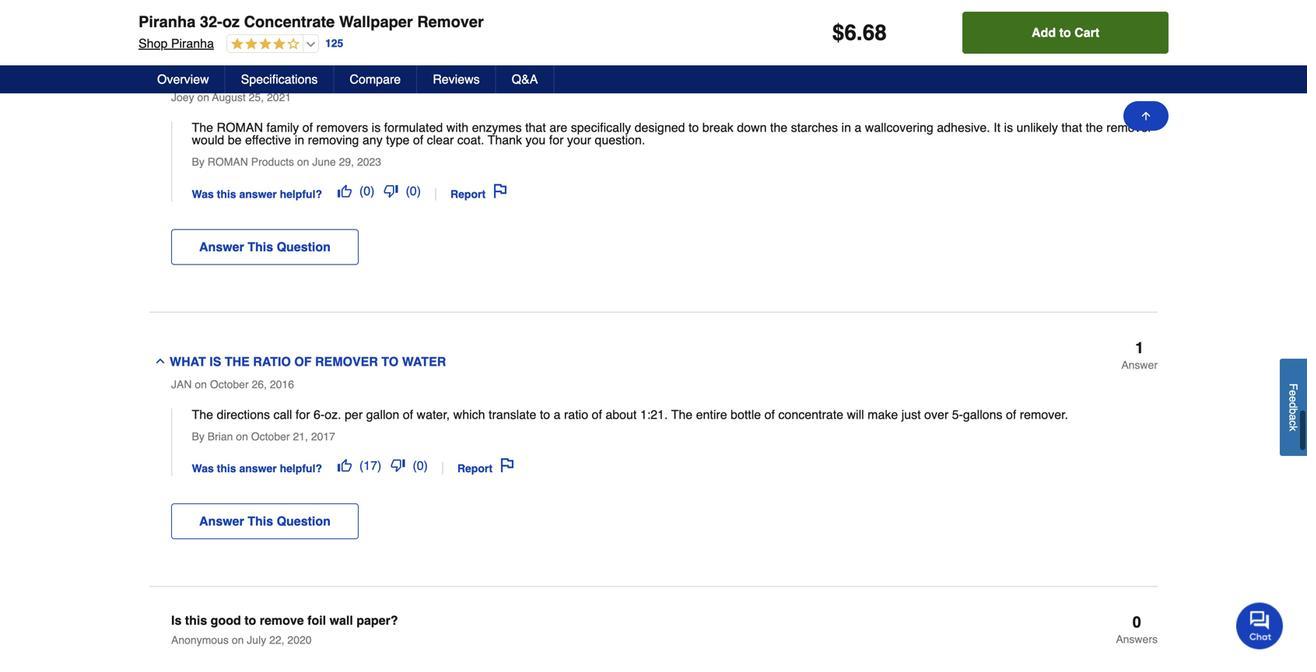 Task type: vqa. For each thing, say whether or not it's contained in the screenshot.
first area from the left
no



Task type: locate. For each thing, give the bounding box(es) containing it.
was this answer helpful? for directions
[[192, 462, 325, 475]]

piranha 32-oz concentrate wallpaper remover
[[139, 13, 484, 31]]

0 vertical spatial remove
[[273, 67, 318, 82]]

answer
[[239, 188, 277, 200], [239, 462, 277, 475]]

helpful? down 21,
[[280, 462, 322, 475]]

1 vertical spatial piranha
[[171, 36, 214, 51]]

1 vertical spatial question
[[277, 514, 331, 529]]

you left are
[[526, 133, 546, 147]]

jan's question on october 26, 2016 element
[[149, 339, 1158, 587]]

for left your
[[549, 133, 564, 147]]

enzymes
[[472, 120, 522, 135]]

1 that from the left
[[525, 120, 546, 135]]

about
[[606, 407, 637, 422]]

0 horizontal spatial clear
[[321, 67, 350, 82]]

was this answer helpful? down by brian on october 21, 2017
[[192, 462, 325, 475]]

this inside "joey's question on august 25, 2021" element
[[248, 240, 273, 254]]

designed
[[635, 120, 685, 135]]

thumb down image
[[384, 184, 398, 198], [391, 459, 405, 473]]

clear left coat.
[[427, 133, 454, 147]]

1 1 from the top
[[1136, 52, 1144, 70]]

to inside the roman family of removers is formulated with enzymes that are specifically designed to break down the starches in a wallcovering adhesive.  it is unlikely that the remover would be effective in removing any type of clear coat.  thank you for your question.
[[689, 120, 699, 135]]

0 vertical spatial flag image
[[494, 184, 508, 198]]

q&a button
[[496, 65, 555, 93]]

1 vertical spatial was this answer helpful?
[[192, 462, 325, 475]]

1 vertical spatial by
[[192, 430, 205, 443]]

would
[[192, 133, 224, 147]]

be
[[228, 133, 242, 147]]

report button down coat.
[[446, 178, 512, 202]]

1 vertical spatial roman
[[208, 156, 248, 168]]

helpful? inside roman products's answer on june 29, 2023 element
[[280, 188, 322, 200]]

by down would
[[192, 156, 205, 168]]

that right unlikely
[[1062, 120, 1083, 135]]

0 vertical spatial by
[[192, 156, 205, 168]]

1 vertical spatial this
[[248, 514, 273, 529]]

roman down joey on august 25, 2021
[[217, 120, 263, 135]]

the up brian
[[192, 407, 213, 422]]

1 vertical spatial answer
[[239, 462, 277, 475]]

report button down which
[[453, 452, 519, 477]]

to
[[1060, 25, 1072, 40], [258, 67, 270, 82], [689, 120, 699, 135], [540, 407, 550, 422], [245, 613, 256, 628]]

0 vertical spatial answer
[[199, 240, 244, 254]]

question for ( 17 )
[[277, 514, 331, 529]]

you left use
[[197, 67, 219, 82]]

was
[[192, 188, 214, 200], [192, 462, 214, 475]]

thumb down image right thumb up image
[[384, 184, 398, 198]]

clear inside the roman family of removers is formulated with enzymes that are specifically designed to break down the starches in a wallcovering adhesive.  it is unlikely that the remover would be effective in removing any type of clear coat.  thank you for your question.
[[427, 133, 454, 147]]

2 answer this question button from the top
[[171, 504, 359, 540]]

this for roman
[[217, 188, 236, 200]]

flag image inside roman products's answer on june 29, 2023 element
[[494, 184, 508, 198]]

in up the by roman products on june 29, 2023
[[295, 133, 304, 147]]

it
[[247, 67, 255, 82]]

)
[[371, 184, 375, 198], [417, 184, 421, 198], [378, 458, 382, 473], [424, 458, 428, 473]]

0 answers element
[[1116, 613, 1158, 646]]

the inside the roman family of removers is formulated with enzymes that are specifically designed to break down the starches in a wallcovering adhesive.  it is unlikely that the remover would be effective in removing any type of clear coat.  thank you for your question.
[[192, 120, 213, 135]]

the left remover
[[1086, 120, 1103, 135]]

answer this question button
[[171, 229, 359, 265], [171, 504, 359, 540]]

0 vertical spatial answer this question
[[199, 240, 331, 254]]

( 0 )
[[360, 184, 375, 198], [406, 184, 421, 198], [413, 458, 428, 473]]

thumb down image inside roman products's answer on june 29, 2023 element
[[384, 184, 398, 198]]

off
[[383, 67, 399, 82]]

you inside button
[[197, 67, 219, 82]]

this inside roman products's answer on june 29, 2023 element
[[217, 188, 236, 200]]

report button inside brian's answer on october 21, 2017 element
[[453, 452, 519, 477]]

1 horizontal spatial the
[[1086, 120, 1103, 135]]

this
[[248, 240, 273, 254], [248, 514, 273, 529]]

was down brian
[[192, 462, 214, 475]]

1 inside 1 answer
[[1136, 339, 1144, 357]]

this down brian
[[217, 462, 236, 475]]

overview button
[[142, 65, 225, 93]]

1 vertical spatial you
[[526, 133, 546, 147]]

) for thumb up image
[[371, 184, 375, 198]]

1 vertical spatial this
[[217, 462, 236, 475]]

report inside brian's answer on october 21, 2017 element
[[458, 462, 493, 475]]

to left break
[[689, 120, 699, 135]]

2 vertical spatial answer
[[199, 514, 244, 529]]

a inside "button"
[[1288, 415, 1300, 421]]

answer this question button inside jan's question on october 26, 2016 element
[[171, 504, 359, 540]]

0 vertical spatial this
[[248, 240, 273, 254]]

answer this question for directions
[[199, 514, 331, 529]]

just
[[902, 407, 921, 422]]

in right starches
[[842, 120, 851, 135]]

a up the k at the right of page
[[1288, 415, 1300, 421]]

1 vertical spatial clear
[[427, 133, 454, 147]]

concentrate
[[779, 407, 844, 422]]

( down type
[[406, 184, 410, 198]]

1 answer this question from the top
[[199, 240, 331, 254]]

0 horizontal spatial that
[[525, 120, 546, 135]]

1 was this answer helpful? from the top
[[192, 188, 325, 200]]

answer for remover.
[[199, 514, 244, 529]]

1 vertical spatial october
[[251, 430, 290, 443]]

by roman products on june 29, 2023
[[192, 156, 381, 168]]

2 answer this question from the top
[[199, 514, 331, 529]]

0 vertical spatial answer this question button
[[171, 229, 359, 265]]

flag image down thank
[[494, 184, 508, 198]]

( 0 ) inside brian's answer on october 21, 2017 element
[[413, 458, 428, 473]]

helpful? for for
[[280, 462, 322, 475]]

1 vertical spatial flag image
[[501, 459, 515, 473]]

can
[[170, 67, 193, 82]]

clear left the coat at the left top of the page
[[321, 67, 350, 82]]

( 0 ) down type
[[406, 184, 421, 198]]

0 vertical spatial answer
[[239, 188, 277, 200]]

any
[[363, 133, 383, 147]]

on right the jan
[[195, 378, 207, 391]]

use
[[222, 67, 244, 82]]

answer inside "joey's question on august 25, 2021" element
[[239, 188, 277, 200]]

answer
[[199, 240, 244, 254], [1122, 359, 1158, 371], [199, 514, 244, 529]]

k
[[1288, 426, 1300, 432]]

remove
[[273, 67, 318, 82], [260, 613, 304, 628]]

october
[[210, 378, 249, 391], [251, 430, 290, 443]]

1 answer this question button from the top
[[171, 229, 359, 265]]

thumb up image
[[338, 459, 352, 473]]

a right off
[[402, 67, 409, 82]]

over
[[925, 407, 949, 422]]

1 helpful? from the top
[[280, 188, 322, 200]]

on inside is this good to remove foil wall paper? anonymous on july 22, 2020
[[232, 634, 244, 647]]

1 vertical spatial answer this question
[[199, 514, 331, 529]]

this inside is this good to remove foil wall paper? anonymous on july 22, 2020
[[185, 613, 207, 628]]

is left type
[[372, 120, 381, 135]]

the left be
[[192, 120, 213, 135]]

report button inside roman products's answer on june 29, 2023 element
[[446, 178, 512, 202]]

1 answer from the top
[[239, 188, 277, 200]]

is
[[210, 354, 221, 369]]

) down water,
[[424, 458, 428, 473]]

dana's question on september 30, 2021 element
[[149, 0, 1158, 26]]

by inside roman products's answer on june 29, 2023 element
[[192, 156, 205, 168]]

0 vertical spatial helpful?
[[280, 188, 322, 200]]

) right thumb up image
[[371, 184, 375, 198]]

0 vertical spatial report button
[[446, 178, 512, 202]]

0 vertical spatial you
[[197, 67, 219, 82]]

1 vertical spatial was
[[192, 462, 214, 475]]

boat?
[[413, 67, 446, 82]]

answer this question for roman
[[199, 240, 331, 254]]

e up d
[[1288, 390, 1300, 396]]

was this answer helpful? inside roman products's answer on june 29, 2023 element
[[192, 188, 325, 200]]

to up the july
[[245, 613, 256, 628]]

1 vertical spatial report button
[[453, 452, 519, 477]]

the
[[192, 120, 213, 135], [192, 407, 213, 422], [671, 407, 693, 422]]

was inside brian's answer on october 21, 2017 element
[[192, 462, 214, 475]]

roman down be
[[208, 156, 248, 168]]

thumb down image for ( 17 )
[[391, 459, 405, 473]]

roman inside the roman family of removers is formulated with enzymes that are specifically designed to break down the starches in a wallcovering adhesive.  it is unlikely that the remover would be effective in removing any type of clear coat.  thank you for your question.
[[217, 120, 263, 135]]

on
[[197, 91, 209, 104], [297, 156, 309, 168], [195, 378, 207, 391], [236, 430, 248, 443], [232, 634, 244, 647]]

2 is from the left
[[1004, 120, 1013, 135]]

f e e d b a c k
[[1288, 384, 1300, 432]]

0 horizontal spatial for
[[296, 407, 310, 422]]

of right family
[[303, 120, 313, 135]]

0 vertical spatial clear
[[321, 67, 350, 82]]

roman for family
[[217, 120, 263, 135]]

was this answer helpful? inside brian's answer on october 21, 2017 element
[[192, 462, 325, 475]]

2023
[[357, 156, 381, 168]]

1 horizontal spatial you
[[526, 133, 546, 147]]

piranha down 32-
[[171, 36, 214, 51]]

report down coat.
[[451, 188, 486, 200]]

this inside brian's answer on october 21, 2017 element
[[217, 462, 236, 475]]

1 horizontal spatial is
[[1004, 120, 1013, 135]]

1 vertical spatial thumb down image
[[391, 459, 405, 473]]

thumb down image right ( 17 ) at the left bottom
[[391, 459, 405, 473]]

0 vertical spatial october
[[210, 378, 249, 391]]

answer inside jan's question on october 26, 2016 element
[[239, 462, 277, 475]]

this down be
[[217, 188, 236, 200]]

0 horizontal spatial you
[[197, 67, 219, 82]]

1 vertical spatial report
[[458, 462, 493, 475]]

october down the call
[[251, 430, 290, 443]]

1 for 1
[[1136, 52, 1144, 70]]

by
[[192, 156, 205, 168], [192, 430, 205, 443]]

( 0 ) for coat
[[406, 184, 421, 198]]

flag image
[[494, 184, 508, 198], [501, 459, 515, 473]]

by left brian
[[192, 430, 205, 443]]

2 was this answer helpful? from the top
[[192, 462, 325, 475]]

0 vertical spatial thumb down image
[[384, 184, 398, 198]]

report button for water,
[[453, 452, 519, 477]]

october down the
[[210, 378, 249, 391]]

flag image down translate
[[501, 459, 515, 473]]

of right the gallons
[[1006, 407, 1017, 422]]

) down formulated
[[417, 184, 421, 198]]

chevron up image
[[154, 355, 167, 367]]

it
[[994, 120, 1001, 135]]

adhesive.
[[937, 120, 991, 135]]

answer this question inside jan's question on october 26, 2016 element
[[199, 514, 331, 529]]

2 helpful? from the top
[[280, 462, 322, 475]]

helpful? inside brian's answer on october 21, 2017 element
[[280, 462, 322, 475]]

for left 6-
[[296, 407, 310, 422]]

helpful? down the by roman products on june 29, 2023
[[280, 188, 322, 200]]

this right is
[[185, 613, 207, 628]]

2016
[[270, 378, 294, 391]]

on left the july
[[232, 634, 244, 647]]

remove up 22,
[[260, 613, 304, 628]]

0 vertical spatial 1
[[1136, 52, 1144, 70]]

reviews button
[[417, 65, 496, 93]]

0 horizontal spatial the
[[771, 120, 788, 135]]

2 1 from the top
[[1136, 339, 1144, 357]]

to right "it"
[[258, 67, 270, 82]]

answer this question inside "joey's question on august 25, 2021" element
[[199, 240, 331, 254]]

question.
[[595, 133, 646, 147]]

0 vertical spatial roman
[[217, 120, 263, 135]]

the right 1:21.
[[671, 407, 693, 422]]

piranha up shop piranha on the top left of the page
[[139, 13, 196, 31]]

report down which
[[458, 462, 493, 475]]

answer down products
[[239, 188, 277, 200]]

is right it
[[1004, 120, 1013, 135]]

brian
[[208, 430, 233, 443]]

answer for directions
[[239, 462, 277, 475]]

remove up 2021
[[273, 67, 318, 82]]

) for thumb up icon
[[378, 458, 382, 473]]

1 horizontal spatial for
[[549, 133, 564, 147]]

remover
[[1107, 120, 1153, 135]]

2 this from the top
[[248, 514, 273, 529]]

add to cart
[[1032, 25, 1100, 40]]

1 horizontal spatial october
[[251, 430, 290, 443]]

overview
[[157, 72, 209, 86]]

1 is from the left
[[372, 120, 381, 135]]

( 0 ) right thumb up image
[[360, 184, 375, 198]]

a
[[402, 67, 409, 82], [855, 120, 862, 135], [554, 407, 561, 422], [1288, 415, 1300, 421]]

you inside the roman family of removers is formulated with enzymes that are specifically designed to break down the starches in a wallcovering adhesive.  it is unlikely that the remover would be effective in removing any type of clear coat.  thank you for your question.
[[526, 133, 546, 147]]

report inside roman products's answer on june 29, 2023 element
[[451, 188, 486, 200]]

answer for roman
[[239, 188, 277, 200]]

1 vertical spatial 1
[[1136, 339, 1144, 357]]

6
[[845, 20, 857, 45]]

remove inside is this good to remove foil wall paper? anonymous on july 22, 2020
[[260, 613, 304, 628]]

was down would
[[192, 188, 214, 200]]

flag image for which
[[501, 459, 515, 473]]

0 vertical spatial for
[[549, 133, 564, 147]]

1 this from the top
[[248, 240, 273, 254]]

shop piranha
[[139, 36, 214, 51]]

was this answer helpful? down products
[[192, 188, 325, 200]]

0 horizontal spatial is
[[372, 120, 381, 135]]

the for the roman family of removers is formulated with enzymes that are specifically designed to break down the starches in a wallcovering adhesive.  it is unlikely that the remover would be effective in removing any type of clear coat.  thank you for your question.
[[192, 120, 213, 135]]

1 question from the top
[[277, 240, 331, 254]]

answer for effective
[[199, 240, 244, 254]]

e
[[1288, 390, 1300, 396], [1288, 396, 1300, 402]]

thumb down image inside brian's answer on october 21, 2017 element
[[391, 459, 405, 473]]

a left wallcovering
[[855, 120, 862, 135]]

0 up answers
[[1133, 613, 1142, 631]]

coat.
[[457, 133, 484, 147]]

remove inside button
[[273, 67, 318, 82]]

1 horizontal spatial clear
[[427, 133, 454, 147]]

2 was from the top
[[192, 462, 214, 475]]

was inside roman products's answer on june 29, 2023 element
[[192, 188, 214, 200]]

of left water,
[[403, 407, 413, 422]]

to inside is this good to remove foil wall paper? anonymous on july 22, 2020
[[245, 613, 256, 628]]

2 question from the top
[[277, 514, 331, 529]]

water,
[[417, 407, 450, 422]]

1 vertical spatial helpful?
[[280, 462, 322, 475]]

1 was from the top
[[192, 188, 214, 200]]

( 0 ) right ( 17 ) at the left bottom
[[413, 458, 428, 473]]

ratio
[[253, 354, 291, 369]]

is
[[171, 613, 182, 628]]

1 by from the top
[[192, 156, 205, 168]]

1 vertical spatial for
[[296, 407, 310, 422]]

to right add
[[1060, 25, 1072, 40]]

0 vertical spatial report
[[451, 188, 486, 200]]

0 vertical spatial was
[[192, 188, 214, 200]]

specifications
[[241, 72, 318, 86]]

1 vertical spatial answer this question button
[[171, 504, 359, 540]]

1 vertical spatial remove
[[260, 613, 304, 628]]

e up "b"
[[1288, 396, 1300, 402]]

29,
[[339, 156, 354, 168]]

1 for 1 answer
[[1136, 339, 1144, 357]]

0 vertical spatial was this answer helpful?
[[192, 188, 325, 200]]

17
[[364, 458, 378, 473]]

the right 'down'
[[771, 120, 788, 135]]

6-
[[314, 407, 325, 422]]

that left are
[[525, 120, 546, 135]]

this inside jan's question on october 26, 2016 element
[[248, 514, 273, 529]]

2 by from the top
[[192, 430, 205, 443]]

type
[[386, 133, 410, 147]]

by inside brian's answer on october 21, 2017 element
[[192, 430, 205, 443]]

2 answer from the top
[[239, 462, 277, 475]]

removing
[[308, 133, 359, 147]]

0 vertical spatial question
[[277, 240, 331, 254]]

1 horizontal spatial that
[[1062, 120, 1083, 135]]

0 vertical spatial this
[[217, 188, 236, 200]]

2 vertical spatial this
[[185, 613, 207, 628]]

answer down by brian on october 21, 2017
[[239, 462, 277, 475]]

answer inside "joey's question on august 25, 2021" element
[[199, 240, 244, 254]]

21,
[[293, 430, 308, 443]]

products
[[251, 156, 294, 168]]

2017
[[311, 430, 335, 443]]

) right thumb up icon
[[378, 458, 382, 473]]

jan
[[171, 378, 192, 391]]

roman for products
[[208, 156, 248, 168]]



Task type: describe. For each thing, give the bounding box(es) containing it.
compare button
[[334, 65, 417, 93]]

1 answer element
[[1122, 339, 1158, 371]]

( right thumb up image
[[360, 184, 364, 198]]

can you use it to remove clear coat off a boat?
[[170, 67, 446, 82]]

chat invite button image
[[1237, 602, 1284, 650]]

of right bottle at the bottom of the page
[[765, 407, 775, 422]]

of right the ratio
[[592, 407, 602, 422]]

joey
[[171, 91, 194, 104]]

july
[[247, 634, 266, 647]]

to left the ratio
[[540, 407, 550, 422]]

wallcovering
[[865, 120, 934, 135]]

of
[[294, 354, 312, 369]]

break
[[703, 120, 734, 135]]

22,
[[269, 634, 285, 647]]

what
[[170, 354, 206, 369]]

anonymous
[[171, 634, 229, 647]]

clear inside button
[[321, 67, 350, 82]]

2 the from the left
[[1086, 120, 1103, 135]]

translate
[[489, 407, 537, 422]]

0 right ( 17 ) at the left bottom
[[417, 458, 424, 473]]

wallpaper
[[339, 13, 413, 31]]

thumb up image
[[338, 184, 352, 198]]

remover.
[[1020, 407, 1069, 422]]

coat
[[354, 67, 379, 82]]

thumb down image for ( 0 )
[[384, 184, 398, 198]]

a left the ratio
[[554, 407, 561, 422]]

to
[[382, 354, 399, 369]]

answers
[[1116, 633, 1158, 646]]

0 horizontal spatial october
[[210, 378, 249, 391]]

by for the roman family of removers is formulated with enzymes that are specifically designed to break down the starches in a wallcovering adhesive.  it is unlikely that the remover would be effective in removing any type of clear coat.  thank you for your question.
[[192, 156, 205, 168]]

1:21.
[[640, 407, 668, 422]]

concentrate
[[244, 13, 335, 31]]

on left june
[[297, 156, 309, 168]]

call
[[274, 407, 292, 422]]

of right type
[[413, 133, 424, 147]]

cart
[[1075, 25, 1100, 40]]

1 e from the top
[[1288, 390, 1300, 396]]

with
[[447, 120, 469, 135]]

125
[[325, 37, 344, 50]]

add
[[1032, 25, 1056, 40]]

starches
[[791, 120, 838, 135]]

0 horizontal spatial in
[[295, 133, 304, 147]]

are
[[550, 120, 568, 135]]

oz
[[222, 13, 240, 31]]

on right brian
[[236, 430, 248, 443]]

0 answers
[[1116, 613, 1158, 646]]

wall
[[330, 613, 353, 628]]

( right ( 17 ) at the left bottom
[[413, 458, 417, 473]]

oz.
[[325, 407, 341, 422]]

0 right thumb up image
[[364, 184, 371, 198]]

2 e from the top
[[1288, 396, 1300, 402]]

0 inside 0 answers
[[1133, 613, 1142, 631]]

is this good to remove foil wall paper? anonymous on july 22, 2020
[[171, 613, 398, 647]]

effective
[[245, 133, 291, 147]]

removers
[[316, 120, 368, 135]]

question for ( 0 )
[[277, 240, 331, 254]]

make
[[868, 407, 898, 422]]

specifically
[[571, 120, 631, 135]]

compare
[[350, 72, 401, 86]]

will
[[847, 407, 865, 422]]

this for roman
[[248, 240, 273, 254]]

a inside the roman family of removers is formulated with enzymes that are specifically designed to break down the starches in a wallcovering adhesive.  it is unlikely that the remover would be effective in removing any type of clear coat.  thank you for your question.
[[855, 120, 862, 135]]

your
[[567, 133, 592, 147]]

helpful? for of
[[280, 188, 322, 200]]

per
[[345, 407, 363, 422]]

roman products's answer on june 29, 2023 element
[[171, 120, 1158, 202]]

august
[[212, 91, 246, 104]]

gallons
[[963, 407, 1003, 422]]

shop
[[139, 36, 168, 51]]

remover
[[417, 13, 484, 31]]

1 horizontal spatial in
[[842, 120, 851, 135]]

( 17 )
[[360, 458, 382, 473]]

joey on august 25, 2021
[[171, 91, 291, 104]]

arrow up image
[[1140, 110, 1153, 122]]

answer this question button for directions
[[171, 504, 359, 540]]

report for of
[[458, 462, 493, 475]]

entire
[[696, 407, 727, 422]]

brian's answer on october 21, 2017 element
[[171, 407, 1158, 477]]

the for the directions call for 6-oz. per gallon of water, which translate to a ratio of about 1:21.  the entire bottle of concentrate will make just over 5-gallons of remover.
[[192, 407, 213, 422]]

$
[[833, 20, 845, 45]]

foil
[[308, 613, 326, 628]]

3.8 stars image
[[227, 37, 300, 52]]

for inside brian's answer on october 21, 2017 element
[[296, 407, 310, 422]]

directions
[[217, 407, 270, 422]]

down
[[737, 120, 767, 135]]

was for the directions call for 6-oz. per gallon of water, which translate to a ratio of about 1:21.  the entire bottle of concentrate will make just over 5-gallons of remover.
[[192, 462, 214, 475]]

c
[[1288, 421, 1300, 426]]

the roman family of removers is formulated with enzymes that are specifically designed to break down the starches in a wallcovering adhesive.  it is unlikely that the remover would be effective in removing any type of clear coat.  thank you for your question.
[[192, 120, 1153, 147]]

26,
[[252, 378, 267, 391]]

family
[[267, 120, 299, 135]]

by for the directions call for 6-oz. per gallon of water, which translate to a ratio of about 1:21.  the entire bottle of concentrate will make just over 5-gallons of remover.
[[192, 430, 205, 443]]

this for directions
[[248, 514, 273, 529]]

2020
[[288, 634, 312, 647]]

b
[[1288, 408, 1300, 415]]

formulated
[[384, 120, 443, 135]]

june
[[312, 156, 336, 168]]

unlikely
[[1017, 120, 1058, 135]]

2 that from the left
[[1062, 120, 1083, 135]]

report button for that
[[446, 178, 512, 202]]

chevron up image
[[154, 68, 167, 80]]

joey's question on august 25, 2021 element
[[149, 52, 1158, 313]]

q&a
[[512, 72, 538, 86]]

bottle
[[731, 407, 761, 422]]

was this answer helpful? for roman
[[192, 188, 325, 200]]

25,
[[249, 91, 264, 104]]

( 0 ) for water
[[413, 458, 428, 473]]

68
[[863, 20, 887, 45]]

this for directions
[[217, 462, 236, 475]]

0 vertical spatial piranha
[[139, 13, 196, 31]]

for inside the roman family of removers is formulated with enzymes that are specifically designed to break down the starches in a wallcovering adhesive.  it is unlikely that the remover would be effective in removing any type of clear coat.  thank you for your question.
[[549, 133, 564, 147]]

) for thumb down "image" within roman products's answer on june 29, 2023 element
[[417, 184, 421, 198]]

gallon
[[366, 407, 400, 422]]

( right thumb up icon
[[360, 458, 364, 473]]

1 answer
[[1122, 339, 1158, 371]]

can you use it to remove clear coat off a boat? button
[[149, 53, 956, 85]]

was for the roman family of removers is formulated with enzymes that are specifically designed to break down the starches in a wallcovering adhesive.  it is unlikely that the remover would be effective in removing any type of clear coat.  thank you for your question.
[[192, 188, 214, 200]]

2021
[[267, 91, 291, 104]]

the
[[225, 354, 250, 369]]

the directions call for 6-oz. per gallon of water, which translate to a ratio of about 1:21.  the entire bottle of concentrate will make just over 5-gallons of remover.
[[192, 407, 1069, 422]]

reviews
[[433, 72, 480, 86]]

1 vertical spatial answer
[[1122, 359, 1158, 371]]

on right joey
[[197, 91, 209, 104]]

1 the from the left
[[771, 120, 788, 135]]

add to cart button
[[963, 12, 1169, 54]]

specifications button
[[225, 65, 334, 93]]

) for thumb down "image" within the brian's answer on october 21, 2017 element
[[424, 458, 428, 473]]

what is the ratio of remover to water button
[[149, 340, 956, 372]]

report for enzymes
[[451, 188, 486, 200]]

flag image for are
[[494, 184, 508, 198]]

a inside button
[[402, 67, 409, 82]]

5-
[[952, 407, 963, 422]]

d
[[1288, 402, 1300, 409]]

answer this question button for roman
[[171, 229, 359, 265]]

0 down formulated
[[410, 184, 417, 198]]



